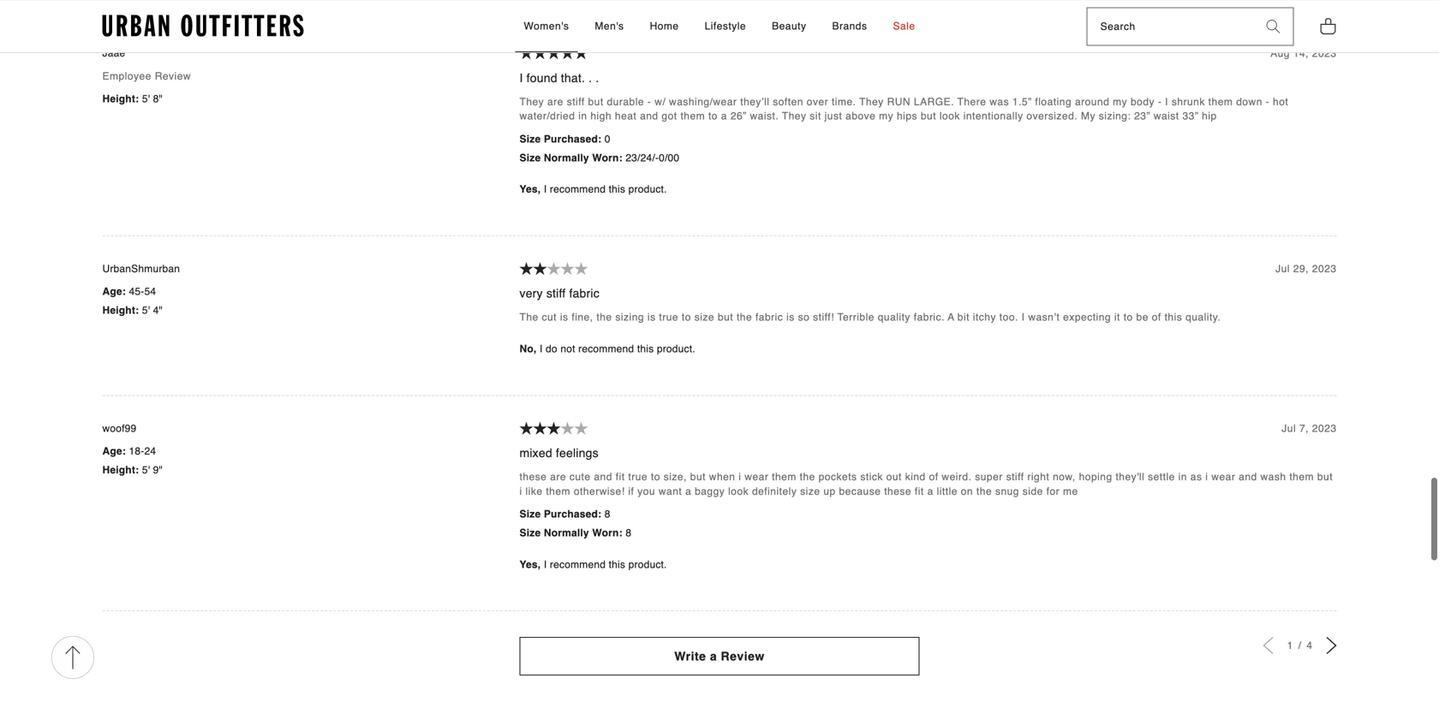 Task type: vqa. For each thing, say whether or not it's contained in the screenshot.
because
yes



Task type: describe. For each thing, give the bounding box(es) containing it.
i left found in the top of the page
[[520, 71, 523, 85]]

to right sizing
[[682, 312, 691, 324]]

5' for very stiff fabric
[[142, 305, 150, 317]]

w/
[[655, 96, 666, 108]]

just
[[825, 110, 842, 122]]

if
[[628, 486, 634, 498]]

this left the "quality."
[[1165, 312, 1182, 324]]

not
[[561, 343, 575, 355]]

women's
[[524, 20, 569, 32]]

but down jul 7, 2023
[[1317, 471, 1333, 483]]

size purchased: 0 size normally worn: 23/24/-0/00
[[520, 133, 680, 164]]

0 vertical spatial of
[[1152, 312, 1161, 324]]

otherwise!
[[574, 486, 625, 498]]

1 horizontal spatial my
[[1113, 96, 1128, 108]]

write a review button
[[520, 637, 920, 676]]

brands
[[832, 20, 867, 32]]

expecting
[[1063, 312, 1111, 324]]

stiff inside they are stiff but durable - w/ washing/wear they'll soften over time. they run large. there was 1.5" floating around my body - i shrunk them down - hot water/dried in high heat and got them to a 26" waist. they sit just above my hips but look intentionally oversized. my sizing: 23" waist  33" hip
[[567, 96, 585, 108]]

right
[[1028, 471, 1050, 483]]

but left 'so'
[[718, 312, 733, 324]]

search image
[[1267, 20, 1280, 34]]

size inside these are cute and fit true to size, but when i wear them the pockets stick out kind of weird. super stiff right now, hoping they'll settle in as i wear and wash them but i like them otherwise! if you want a baggy look definitely size up because these fit a little on the snug side for me
[[800, 486, 820, 498]]

2 horizontal spatial and
[[1239, 471, 1257, 483]]

jaae
[[102, 47, 125, 59]]

2 . from the left
[[596, 71, 599, 85]]

very stiff fabric
[[520, 287, 600, 300]]

this down sizing
[[637, 343, 654, 355]]

brands link
[[824, 1, 876, 52]]

age: 45-54 height: 5' 4"
[[102, 286, 163, 317]]

to inside they are stiff but durable - w/ washing/wear they'll soften over time. they run large. there was 1.5" floating around my body - i shrunk them down - hot water/dried in high heat and got them to a 26" waist. they sit just above my hips but look intentionally oversized. my sizing: 23" waist  33" hip
[[708, 110, 718, 122]]

oversized.
[[1027, 110, 1078, 122]]

2 horizontal spatial i
[[1206, 471, 1208, 483]]

jul for mixed feelings
[[1282, 423, 1296, 435]]

1 vertical spatial product.
[[657, 343, 695, 355]]

down
[[1236, 96, 1263, 108]]

0 vertical spatial fabric
[[569, 287, 600, 300]]

in inside they are stiff but durable - w/ washing/wear they'll soften over time. they run large. there was 1.5" floating around my body - i shrunk them down - hot water/dried in high heat and got them to a 26" waist. they sit just above my hips but look intentionally oversized. my sizing: 23" waist  33" hip
[[578, 110, 587, 122]]

0 horizontal spatial my
[[879, 110, 894, 122]]

write
[[674, 650, 706, 663]]

1 vertical spatial 8
[[626, 527, 632, 539]]

i left do
[[540, 343, 543, 355]]

0 horizontal spatial and
[[594, 471, 612, 483]]

it
[[1114, 312, 1120, 324]]

sale link
[[885, 1, 924, 52]]

2 horizontal spatial they
[[859, 96, 884, 108]]

hot
[[1273, 96, 1289, 108]]

but up high
[[588, 96, 604, 108]]

the right fine, at the top left of the page
[[597, 312, 612, 324]]

shrunk
[[1172, 96, 1205, 108]]

5 stars element
[[520, 46, 1271, 61]]

1
[[1287, 640, 1297, 652]]

the down super
[[977, 486, 992, 498]]

and inside they are stiff but durable - w/ washing/wear they'll soften over time. they run large. there was 1.5" floating around my body - i shrunk them down - hot water/dried in high heat and got them to a 26" waist. they sit just above my hips but look intentionally oversized. my sizing: 23" waist  33" hip
[[640, 110, 658, 122]]

very
[[520, 287, 543, 300]]

2 - from the left
[[1158, 96, 1162, 108]]

8"
[[153, 93, 163, 105]]

urbanshmurban
[[102, 263, 180, 275]]

1 horizontal spatial they
[[782, 110, 807, 122]]

water/dried
[[520, 110, 575, 122]]

they are stiff but durable - w/ washing/wear they'll soften over time. they run large. there was 1.5" floating around my body - i shrunk them down - hot water/dried in high heat and got them to a 26" waist. they sit just above my hips but look intentionally oversized. my sizing: 23" waist  33" hip
[[520, 96, 1289, 122]]

worn: for i found  that. . .
[[592, 152, 623, 164]]

a right "want" at left bottom
[[685, 486, 692, 498]]

lifestyle
[[705, 20, 746, 32]]

washing/wear
[[669, 96, 737, 108]]

height: 5' 8"
[[102, 93, 163, 105]]

as
[[1191, 471, 1202, 483]]

this down "size purchased: 0 size normally worn: 23/24/-0/00"
[[609, 183, 625, 195]]

kind
[[905, 471, 926, 483]]

waist
[[1154, 110, 1179, 122]]

0 horizontal spatial i
[[520, 486, 522, 498]]

1 5' from the top
[[142, 93, 150, 105]]

sale
[[893, 20, 915, 32]]

3 2023 from the top
[[1312, 423, 1337, 435]]

me
[[1063, 486, 1078, 498]]

are for feelings
[[550, 471, 566, 483]]

0 vertical spatial fit
[[616, 471, 625, 483]]

baggy
[[695, 486, 725, 498]]

now,
[[1053, 471, 1076, 483]]

intentionally
[[964, 110, 1023, 122]]

when
[[709, 471, 735, 483]]

mixed feelings
[[520, 446, 599, 460]]

hoping
[[1079, 471, 1113, 483]]

there
[[957, 96, 986, 108]]

write a review
[[674, 650, 765, 663]]

them up hip
[[1209, 96, 1233, 108]]

0 horizontal spatial size
[[695, 312, 715, 324]]

little
[[937, 486, 958, 498]]

employee
[[102, 70, 152, 82]]

itchy
[[973, 312, 996, 324]]

mixed
[[520, 446, 552, 460]]

home
[[650, 20, 679, 32]]

sizing
[[615, 312, 644, 324]]

Search text field
[[1088, 8, 1254, 45]]

this down size purchased: 8 size normally worn: 8
[[609, 559, 625, 571]]

my
[[1081, 110, 1096, 122]]

side
[[1023, 486, 1043, 498]]

33"
[[1183, 110, 1199, 122]]

24
[[144, 446, 156, 458]]

yes, i recommend this product. for mixed feelings
[[520, 559, 667, 571]]

body
[[1131, 96, 1155, 108]]

i inside they are stiff but durable - w/ washing/wear they'll soften over time. they run large. there was 1.5" floating around my body - i shrunk them down - hot water/dried in high heat and got them to a 26" waist. they sit just above my hips but look intentionally oversized. my sizing: 23" waist  33" hip
[[1165, 96, 1169, 108]]

that.
[[561, 71, 585, 85]]

stiff inside these are cute and fit true to size, but when i wear them the pockets stick out kind of weird. super stiff right now, hoping they'll settle in as i wear and wash them but i like them otherwise! if you want a baggy look definitely size up because these fit a little on the snug side for me
[[1006, 471, 1024, 483]]

no,
[[520, 343, 537, 355]]

soften
[[773, 96, 804, 108]]

hip
[[1202, 110, 1217, 122]]

aug 14, 2023
[[1271, 47, 1337, 59]]

time.
[[832, 96, 856, 108]]

true inside these are cute and fit true to size, but when i wear them the pockets stick out kind of weird. super stiff right now, hoping they'll settle in as i wear and wash them but i like them otherwise! if you want a baggy look definitely size up because these fit a little on the snug side for me
[[628, 471, 648, 483]]

yes, for i
[[520, 183, 541, 195]]

5' for mixed feelings
[[142, 464, 150, 476]]

bit
[[958, 312, 970, 324]]

aug
[[1271, 47, 1290, 59]]

23/24/-
[[626, 152, 659, 164]]

jul 7, 2023
[[1282, 423, 1337, 435]]

recommend for found
[[550, 183, 606, 195]]

i down size purchased: 8 size normally worn: 8
[[544, 559, 547, 571]]

men's
[[595, 20, 624, 32]]

employee review
[[102, 70, 191, 82]]

found
[[527, 71, 557, 85]]

woof99
[[102, 423, 137, 435]]

2 stars element
[[520, 262, 1276, 277]]



Task type: locate. For each thing, give the bounding box(es) containing it.
my up sizing:
[[1113, 96, 1128, 108]]

1 vertical spatial yes,
[[520, 559, 541, 571]]

2 yes, from the top
[[520, 559, 541, 571]]

wasn't
[[1028, 312, 1060, 324]]

2023 for that.
[[1312, 47, 1337, 59]]

yes, i recommend this product.
[[520, 183, 667, 195], [520, 559, 667, 571]]

these
[[520, 471, 547, 483], [884, 486, 912, 498]]

1 horizontal spatial 8
[[626, 527, 632, 539]]

recommend down size purchased: 8 size normally worn: 8
[[550, 559, 606, 571]]

a right write
[[710, 650, 717, 663]]

got
[[662, 110, 677, 122]]

1 horizontal spatial .
[[596, 71, 599, 85]]

up
[[824, 486, 836, 498]]

1 vertical spatial review
[[721, 650, 765, 663]]

beauty
[[772, 20, 807, 32]]

1 horizontal spatial review
[[721, 650, 765, 663]]

1 horizontal spatial true
[[659, 312, 679, 324]]

0 vertical spatial look
[[940, 110, 960, 122]]

0 vertical spatial true
[[659, 312, 679, 324]]

1 vertical spatial yes, i recommend this product.
[[520, 559, 667, 571]]

- left hot
[[1266, 96, 1270, 108]]

of right be
[[1152, 312, 1161, 324]]

but up the baggy
[[690, 471, 706, 483]]

are inside they are stiff but durable - w/ washing/wear they'll soften over time. they run large. there was 1.5" floating around my body - i shrunk them down - hot water/dried in high heat and got them to a 26" waist. they sit just above my hips but look intentionally oversized. my sizing: 23" waist  33" hip
[[547, 96, 564, 108]]

look down large.
[[940, 110, 960, 122]]

because
[[839, 486, 881, 498]]

recommend down "size purchased: 0 size normally worn: 23/24/-0/00"
[[550, 183, 606, 195]]

1 vertical spatial in
[[1178, 471, 1187, 483]]

and left wash
[[1239, 471, 1257, 483]]

0 horizontal spatial review
[[155, 70, 191, 82]]

the left 'so'
[[737, 312, 752, 324]]

0 horizontal spatial in
[[578, 110, 587, 122]]

0 vertical spatial size
[[695, 312, 715, 324]]

1 horizontal spatial -
[[1158, 96, 1162, 108]]

my shopping bag image
[[1320, 16, 1337, 35]]

1 vertical spatial fit
[[915, 486, 924, 498]]

age: left 18-
[[102, 446, 126, 458]]

i right too. at right
[[1022, 312, 1025, 324]]

quality
[[878, 312, 911, 324]]

2023 right 29, at top right
[[1312, 263, 1337, 275]]

pockets
[[819, 471, 857, 483]]

None search field
[[1088, 8, 1254, 45]]

2 vertical spatial 5'
[[142, 464, 150, 476]]

1 . from the left
[[589, 71, 592, 85]]

but
[[588, 96, 604, 108], [921, 110, 936, 122], [718, 312, 733, 324], [690, 471, 706, 483], [1317, 471, 1333, 483]]

54
[[144, 286, 156, 298]]

0 vertical spatial normally
[[544, 152, 589, 164]]

out
[[886, 471, 902, 483]]

true right sizing
[[659, 312, 679, 324]]

are for found
[[547, 96, 564, 108]]

size right sizing
[[695, 312, 715, 324]]

2 vertical spatial product.
[[628, 559, 667, 571]]

review right write
[[721, 650, 765, 663]]

1 horizontal spatial fabric
[[756, 312, 783, 324]]

is right sizing
[[648, 312, 656, 324]]

worn: down otherwise!
[[592, 527, 623, 539]]

1 horizontal spatial i
[[739, 471, 741, 483]]

is right cut
[[560, 312, 568, 324]]

2 vertical spatial stiff
[[1006, 471, 1024, 483]]

purchased: down water/dried
[[544, 133, 602, 145]]

0 vertical spatial yes, i recommend this product.
[[520, 183, 667, 195]]

5' left 4"
[[142, 305, 150, 317]]

them right wash
[[1290, 471, 1314, 483]]

true up if
[[628, 471, 648, 483]]

age: inside 'age: 45-54 height: 5' 4"'
[[102, 286, 126, 298]]

wear right as
[[1212, 471, 1236, 483]]

worn: inside "size purchased: 0 size normally worn: 23/24/-0/00"
[[592, 152, 623, 164]]

0 vertical spatial height:
[[102, 93, 139, 105]]

i right as
[[1206, 471, 1208, 483]]

0 horizontal spatial of
[[929, 471, 939, 483]]

i down "size purchased: 0 size normally worn: 23/24/-0/00"
[[544, 183, 547, 195]]

1 vertical spatial height:
[[102, 305, 139, 317]]

2 vertical spatial 2023
[[1312, 423, 1337, 435]]

fabric up fine, at the top left of the page
[[569, 287, 600, 300]]

super
[[975, 471, 1003, 483]]

0 horizontal spatial is
[[560, 312, 568, 324]]

main navigation element
[[370, 1, 1070, 52]]

them up definitely on the bottom right
[[772, 471, 797, 483]]

1 vertical spatial normally
[[544, 527, 589, 539]]

to down washing/wear
[[708, 110, 718, 122]]

these up like
[[520, 471, 547, 483]]

is
[[560, 312, 568, 324], [648, 312, 656, 324], [787, 312, 795, 324]]

is left 'so'
[[787, 312, 795, 324]]

0 horizontal spatial they
[[520, 96, 544, 108]]

height: down 45-
[[102, 305, 139, 317]]

worn: inside size purchased: 8 size normally worn: 8
[[592, 527, 623, 539]]

age: 18-24 height: 5' 9"
[[102, 446, 163, 476]]

a inside they are stiff but durable - w/ washing/wear they'll soften over time. they run large. there was 1.5" floating around my body - i shrunk them down - hot water/dried in high heat and got them to a 26" waist. they sit just above my hips but look intentionally oversized. my sizing: 23" waist  33" hip
[[721, 110, 727, 122]]

to right the it
[[1124, 312, 1133, 324]]

5'
[[142, 93, 150, 105], [142, 305, 150, 317], [142, 464, 150, 476]]

1 horizontal spatial look
[[940, 110, 960, 122]]

5' left 9"
[[142, 464, 150, 476]]

0 vertical spatial my
[[1113, 96, 1128, 108]]

large.
[[914, 96, 954, 108]]

are left cute
[[550, 471, 566, 483]]

waist.
[[750, 110, 779, 122]]

0 horizontal spatial true
[[628, 471, 648, 483]]

- left "w/"
[[648, 96, 651, 108]]

and up otherwise!
[[594, 471, 612, 483]]

1 horizontal spatial and
[[640, 110, 658, 122]]

home link
[[641, 1, 688, 52]]

0 vertical spatial worn:
[[592, 152, 623, 164]]

1 vertical spatial of
[[929, 471, 939, 483]]

2023 for fabric
[[1312, 263, 1337, 275]]

0 horizontal spatial these
[[520, 471, 547, 483]]

they'll
[[1116, 471, 1145, 483]]

1 vertical spatial age:
[[102, 446, 126, 458]]

be
[[1136, 312, 1149, 324]]

1 worn: from the top
[[592, 152, 623, 164]]

i right the when
[[739, 471, 741, 483]]

3 height: from the top
[[102, 464, 139, 476]]

1 vertical spatial 5'
[[142, 305, 150, 317]]

height: down 18-
[[102, 464, 139, 476]]

star rating image
[[520, 46, 533, 59], [574, 46, 588, 59], [520, 262, 533, 275], [533, 262, 547, 275], [533, 422, 547, 435], [547, 422, 561, 435], [561, 422, 574, 435]]

the
[[520, 312, 539, 324]]

they up water/dried
[[520, 96, 544, 108]]

of
[[1152, 312, 1161, 324], [929, 471, 939, 483]]

0 vertical spatial in
[[578, 110, 587, 122]]

jul
[[1276, 263, 1290, 275], [1282, 423, 1296, 435]]

1 horizontal spatial size
[[800, 486, 820, 498]]

stiff up snug
[[1006, 471, 1024, 483]]

1 vertical spatial are
[[550, 471, 566, 483]]

fit up otherwise!
[[616, 471, 625, 483]]

stiff!
[[813, 312, 834, 324]]

5' inside 'age: 45-54 height: 5' 4"'
[[142, 305, 150, 317]]

2 normally from the top
[[544, 527, 589, 539]]

1 vertical spatial recommend
[[578, 343, 634, 355]]

quality.
[[1186, 312, 1221, 324]]

8 down otherwise!
[[605, 509, 610, 521]]

1 purchased: from the top
[[544, 133, 602, 145]]

0 horizontal spatial look
[[728, 486, 749, 498]]

3 5' from the top
[[142, 464, 150, 476]]

for
[[1047, 486, 1060, 498]]

look down the when
[[728, 486, 749, 498]]

jul left 7,
[[1282, 423, 1296, 435]]

yes, down water/dried
[[520, 183, 541, 195]]

.
[[589, 71, 592, 85], [596, 71, 599, 85]]

age: inside age: 18-24 height: 5' 9"
[[102, 446, 126, 458]]

0 vertical spatial recommend
[[550, 183, 606, 195]]

of inside these are cute and fit true to size, but when i wear them the pockets stick out kind of weird. super stiff right now, hoping they'll settle in as i wear and wash them but i like them otherwise! if you want a baggy look definitely size up because these fit a little on the snug side for me
[[929, 471, 939, 483]]

3 size from the top
[[520, 509, 541, 521]]

0 vertical spatial 2023
[[1312, 47, 1337, 59]]

0 horizontal spatial wear
[[745, 471, 769, 483]]

but down large.
[[921, 110, 936, 122]]

stiff down the that.
[[567, 96, 585, 108]]

age: for very stiff fabric
[[102, 286, 126, 298]]

fabric left 'so'
[[756, 312, 783, 324]]

14,
[[1293, 47, 1309, 59]]

on
[[961, 486, 973, 498]]

3 is from the left
[[787, 312, 795, 324]]

yes, for mixed
[[520, 559, 541, 571]]

they down soften
[[782, 110, 807, 122]]

a left 26"
[[721, 110, 727, 122]]

2 horizontal spatial stiff
[[1006, 471, 1024, 483]]

purchased: inside size purchased: 8 size normally worn: 8
[[544, 509, 602, 521]]

0 vertical spatial yes,
[[520, 183, 541, 195]]

definitely
[[752, 486, 797, 498]]

2 horizontal spatial is
[[787, 312, 795, 324]]

1 yes, from the top
[[520, 183, 541, 195]]

purchased: inside "size purchased: 0 size normally worn: 23/24/-0/00"
[[544, 133, 602, 145]]

they
[[520, 96, 544, 108], [859, 96, 884, 108], [782, 110, 807, 122]]

1 vertical spatial stiff
[[546, 287, 566, 300]]

i left like
[[520, 486, 522, 498]]

2 2023 from the top
[[1312, 263, 1337, 275]]

0 vertical spatial are
[[547, 96, 564, 108]]

0 vertical spatial review
[[155, 70, 191, 82]]

1 horizontal spatial of
[[1152, 312, 1161, 324]]

0 horizontal spatial 8
[[605, 509, 610, 521]]

wear up definitely on the bottom right
[[745, 471, 769, 483]]

size,
[[664, 471, 687, 483]]

2 height: from the top
[[102, 305, 139, 317]]

the cut is fine, the sizing is true to size but the fabric is so stiff! terrible quality fabric. a bit itchy too. i wasn't expecting it to be of this quality.
[[520, 312, 1221, 324]]

run
[[887, 96, 911, 108]]

normally down otherwise!
[[544, 527, 589, 539]]

high
[[591, 110, 612, 122]]

0 horizontal spatial .
[[589, 71, 592, 85]]

women's link
[[515, 1, 578, 52]]

the left 'pockets'
[[800, 471, 815, 483]]

normally for found
[[544, 152, 589, 164]]

1 vertical spatial purchased:
[[544, 509, 602, 521]]

over
[[807, 96, 829, 108]]

2 horizontal spatial -
[[1266, 96, 1270, 108]]

want
[[659, 486, 682, 498]]

2 size from the top
[[520, 152, 541, 164]]

1 size from the top
[[520, 133, 541, 145]]

review
[[155, 70, 191, 82], [721, 650, 765, 663]]

they'll
[[740, 96, 770, 108]]

to up you
[[651, 471, 660, 483]]

jul left 29, at top right
[[1276, 263, 1290, 275]]

8 down if
[[626, 527, 632, 539]]

1 horizontal spatial fit
[[915, 486, 924, 498]]

lifestyle link
[[696, 1, 755, 52]]

cut
[[542, 312, 557, 324]]

1 horizontal spatial is
[[648, 312, 656, 324]]

age: for mixed feelings
[[102, 446, 126, 458]]

4 size from the top
[[520, 527, 541, 539]]

height: for mixed feelings
[[102, 464, 139, 476]]

yes, i recommend this product. down size purchased: 8 size normally worn: 8
[[520, 559, 667, 571]]

product. for i found  that. . .
[[628, 183, 667, 195]]

look inside they are stiff but durable - w/ washing/wear they'll soften over time. they run large. there was 1.5" floating around my body - i shrunk them down - hot water/dried in high heat and got them to a 26" waist. they sit just above my hips but look intentionally oversized. my sizing: 23" waist  33" hip
[[940, 110, 960, 122]]

snug
[[995, 486, 1019, 498]]

to inside these are cute and fit true to size, but when i wear them the pockets stick out kind of weird. super stiff right now, hoping they'll settle in as i wear and wash them but i like them otherwise! if you want a baggy look definitely size up because these fit a little on the snug side for me
[[651, 471, 660, 483]]

jul 29, 2023
[[1276, 263, 1337, 275]]

7,
[[1300, 423, 1309, 435]]

0 vertical spatial age:
[[102, 286, 126, 298]]

0 horizontal spatial fit
[[616, 471, 625, 483]]

1 vertical spatial worn:
[[592, 527, 623, 539]]

a left little
[[927, 486, 934, 498]]

in inside these are cute and fit true to size, but when i wear them the pockets stick out kind of weird. super stiff right now, hoping they'll settle in as i wear and wash them but i like them otherwise! if you want a baggy look definitely size up because these fit a little on the snug side for me
[[1178, 471, 1187, 483]]

yes, i recommend this product. down "size purchased: 0 size normally worn: 23/24/-0/00"
[[520, 183, 667, 195]]

fit down "kind"
[[915, 486, 924, 498]]

size
[[520, 133, 541, 145], [520, 152, 541, 164], [520, 509, 541, 521], [520, 527, 541, 539]]

2 wear from the left
[[1212, 471, 1236, 483]]

height: inside 'age: 45-54 height: 5' 4"'
[[102, 305, 139, 317]]

0 vertical spatial 8
[[605, 509, 610, 521]]

0 vertical spatial 5'
[[142, 93, 150, 105]]

2 is from the left
[[648, 312, 656, 324]]

5' inside age: 18-24 height: 5' 9"
[[142, 464, 150, 476]]

1 age: from the top
[[102, 286, 126, 298]]

beauty link
[[763, 1, 815, 52]]

1 horizontal spatial wear
[[1212, 471, 1236, 483]]

normally for feelings
[[544, 527, 589, 539]]

purchased: down otherwise!
[[544, 509, 602, 521]]

purchased: for feelings
[[544, 509, 602, 521]]

1 vertical spatial these
[[884, 486, 912, 498]]

1 wear from the left
[[745, 471, 769, 483]]

5' left 8"
[[142, 93, 150, 105]]

2 vertical spatial height:
[[102, 464, 139, 476]]

them down washing/wear
[[681, 110, 705, 122]]

my down run
[[879, 110, 894, 122]]

1 vertical spatial true
[[628, 471, 648, 483]]

yes, i recommend this product. for i found  that. . .
[[520, 183, 667, 195]]

was
[[990, 96, 1009, 108]]

size purchased: 8 size normally worn: 8
[[520, 509, 632, 539]]

them right like
[[546, 486, 571, 498]]

stiff right the very
[[546, 287, 566, 300]]

jul for very stiff fabric
[[1276, 263, 1290, 275]]

26"
[[731, 110, 747, 122]]

i up waist
[[1165, 96, 1169, 108]]

purchased:
[[544, 133, 602, 145], [544, 509, 602, 521]]

1 vertical spatial my
[[879, 110, 894, 122]]

1 vertical spatial 2023
[[1312, 263, 1337, 275]]

4
[[1307, 640, 1313, 652]]

1 vertical spatial size
[[800, 486, 820, 498]]

are inside these are cute and fit true to size, but when i wear them the pockets stick out kind of weird. super stiff right now, hoping they'll settle in as i wear and wash them but i like them otherwise! if you want a baggy look definitely size up because these fit a little on the snug side for me
[[550, 471, 566, 483]]

1 vertical spatial look
[[728, 486, 749, 498]]

yes, down size purchased: 8 size normally worn: 8
[[520, 559, 541, 571]]

recommend for feelings
[[550, 559, 606, 571]]

0 vertical spatial jul
[[1276, 263, 1290, 275]]

3 - from the left
[[1266, 96, 1270, 108]]

do
[[546, 343, 558, 355]]

0 horizontal spatial fabric
[[569, 287, 600, 300]]

of right "kind"
[[929, 471, 939, 483]]

wear
[[745, 471, 769, 483], [1212, 471, 1236, 483]]

normally down water/dried
[[544, 152, 589, 164]]

-
[[648, 96, 651, 108], [1158, 96, 1162, 108], [1266, 96, 1270, 108]]

8
[[605, 509, 610, 521], [626, 527, 632, 539]]

1 yes, i recommend this product. from the top
[[520, 183, 667, 195]]

2023 right 7,
[[1312, 423, 1337, 435]]

- up waist
[[1158, 96, 1162, 108]]

purchased: for found
[[544, 133, 602, 145]]

size left up
[[800, 486, 820, 498]]

product.
[[628, 183, 667, 195], [657, 343, 695, 355], [628, 559, 667, 571]]

worn: for mixed feelings
[[592, 527, 623, 539]]

look inside these are cute and fit true to size, but when i wear them the pockets stick out kind of weird. super stiff right now, hoping they'll settle in as i wear and wash them but i like them otherwise! if you want a baggy look definitely size up because these fit a little on the snug side for me
[[728, 486, 749, 498]]

urban outfitters image
[[102, 15, 304, 37]]

height: down employee
[[102, 93, 139, 105]]

2 5' from the top
[[142, 305, 150, 317]]

star rating image
[[533, 46, 547, 59], [547, 46, 561, 59], [561, 46, 574, 59], [547, 262, 561, 275], [561, 262, 574, 275], [574, 262, 588, 275], [520, 422, 533, 435], [574, 422, 588, 435]]

in left as
[[1178, 471, 1187, 483]]

2 purchased: from the top
[[544, 509, 602, 521]]

2 worn: from the top
[[592, 527, 623, 539]]

stick
[[860, 471, 883, 483]]

height: for very stiff fabric
[[102, 305, 139, 317]]

the
[[597, 312, 612, 324], [737, 312, 752, 324], [800, 471, 815, 483], [977, 486, 992, 498]]

2 yes, i recommend this product. from the top
[[520, 559, 667, 571]]

product. for mixed feelings
[[628, 559, 667, 571]]

men's link
[[586, 1, 633, 52]]

review inside popup button
[[721, 650, 765, 663]]

1 horizontal spatial stiff
[[567, 96, 585, 108]]

height: inside age: 18-24 height: 5' 9"
[[102, 464, 139, 476]]

normally inside size purchased: 8 size normally worn: 8
[[544, 527, 589, 539]]

2023 right 14,
[[1312, 47, 1337, 59]]

them
[[1209, 96, 1233, 108], [681, 110, 705, 122], [772, 471, 797, 483], [1290, 471, 1314, 483], [546, 486, 571, 498]]

they up above
[[859, 96, 884, 108]]

1 is from the left
[[560, 312, 568, 324]]

1 vertical spatial fabric
[[756, 312, 783, 324]]

0 vertical spatial purchased:
[[544, 133, 602, 145]]

0 vertical spatial stiff
[[567, 96, 585, 108]]

to
[[708, 110, 718, 122], [682, 312, 691, 324], [1124, 312, 1133, 324], [651, 471, 660, 483]]

in left high
[[578, 110, 587, 122]]

sizing:
[[1099, 110, 1131, 122]]

3 stars element
[[520, 422, 1282, 436]]

1 horizontal spatial in
[[1178, 471, 1187, 483]]

fabric
[[569, 287, 600, 300], [756, 312, 783, 324]]

0 horizontal spatial -
[[648, 96, 651, 108]]

i found  that. . .
[[520, 71, 599, 85]]

recommend right not
[[578, 343, 634, 355]]

age: left 45-
[[102, 286, 126, 298]]

yes,
[[520, 183, 541, 195], [520, 559, 541, 571]]

like
[[526, 486, 543, 498]]

0 vertical spatial these
[[520, 471, 547, 483]]

0
[[605, 133, 610, 145]]

0 horizontal spatial stiff
[[546, 287, 566, 300]]

page 1 of 4 element
[[1287, 640, 1313, 652]]

1 - from the left
[[648, 96, 651, 108]]

1 normally from the top
[[544, 152, 589, 164]]

2 age: from the top
[[102, 446, 126, 458]]

a inside write a review popup button
[[710, 650, 717, 663]]

1 height: from the top
[[102, 93, 139, 105]]

height:
[[102, 93, 139, 105], [102, 305, 139, 317], [102, 464, 139, 476]]

these down out
[[884, 486, 912, 498]]

9"
[[153, 464, 163, 476]]

floating
[[1035, 96, 1072, 108]]

2 vertical spatial recommend
[[550, 559, 606, 571]]

and down "w/"
[[640, 110, 658, 122]]

normally inside "size purchased: 0 size normally worn: 23/24/-0/00"
[[544, 152, 589, 164]]

hips
[[897, 110, 918, 122]]

fit
[[616, 471, 625, 483], [915, 486, 924, 498]]

0/00
[[659, 152, 680, 164]]

1 horizontal spatial these
[[884, 486, 912, 498]]

0 vertical spatial product.
[[628, 183, 667, 195]]

1 2023 from the top
[[1312, 47, 1337, 59]]

1 vertical spatial jul
[[1282, 423, 1296, 435]]

review up 8"
[[155, 70, 191, 82]]

worn: down 0
[[592, 152, 623, 164]]

are up water/dried
[[547, 96, 564, 108]]

29,
[[1293, 263, 1309, 275]]

age:
[[102, 286, 126, 298], [102, 446, 126, 458]]



